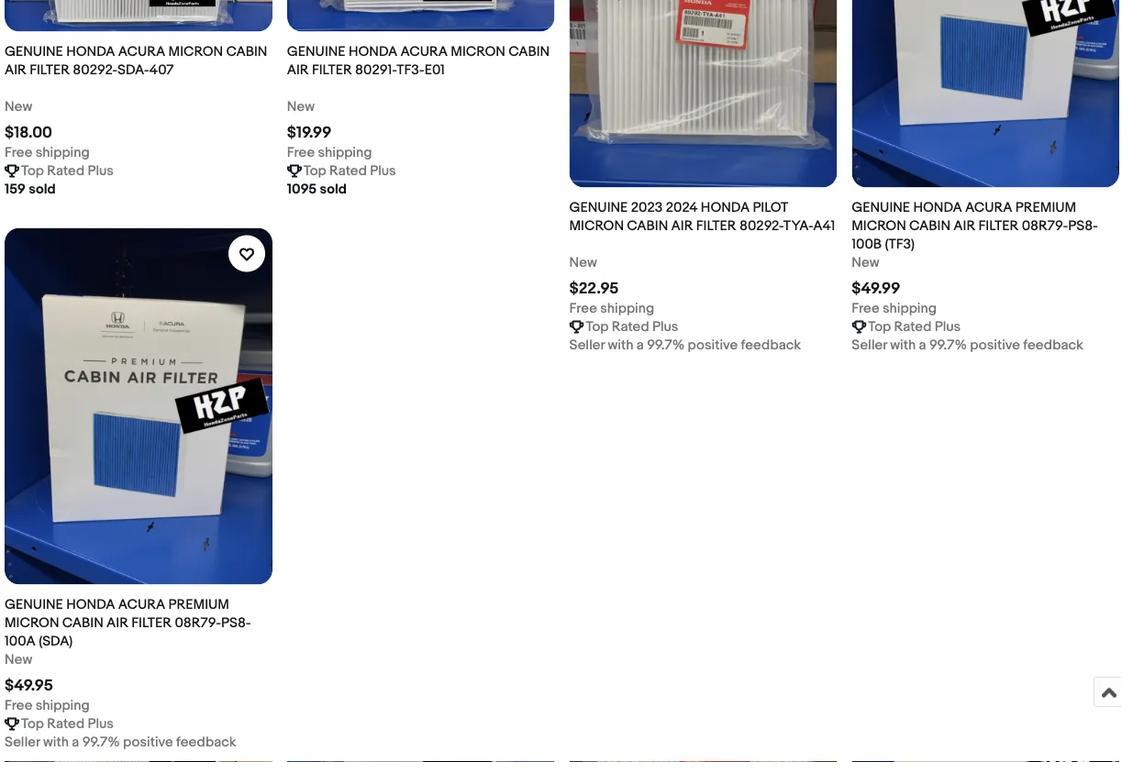 Task type: locate. For each thing, give the bounding box(es) containing it.
2 horizontal spatial seller with a 99.7% positive feedback
[[852, 338, 1084, 354]]

seller down $49.95
[[5, 735, 40, 752]]

shipping inside new $22.95 free shipping
[[600, 301, 655, 318]]

top rated plus text field for $49.95
[[21, 716, 114, 734]]

1 horizontal spatial a
[[637, 338, 644, 354]]

1 horizontal spatial feedback
[[741, 338, 801, 354]]

honda for genuine honda acura premium micron cabin air filter 08r79-ps8- 100b (tf3) new $49.99 free shipping
[[914, 200, 962, 217]]

free for $22.95
[[569, 301, 597, 318]]

rated for $49.99
[[894, 319, 932, 336]]

0 horizontal spatial a
[[72, 735, 79, 752]]

rated down $49.99 text box
[[894, 319, 932, 336]]

rated
[[47, 163, 85, 180], [330, 163, 367, 180], [612, 319, 649, 336], [894, 319, 932, 336], [47, 717, 85, 733]]

1 vertical spatial premium
[[169, 598, 229, 614]]

2 horizontal spatial feedback
[[1024, 338, 1084, 354]]

premium inside genuine honda acura premium micron cabin air filter 08r79-ps8- 100b (tf3) new $49.99 free shipping
[[1016, 200, 1077, 217]]

filter inside genuine 2023 2024 honda pilot micron cabin air filter 80292-tya-a41
[[696, 219, 737, 235]]

honda for genuine honda acura premium micron cabin air filter 08r79-ps8- 100a (sda) new $49.95 free shipping
[[66, 598, 115, 614]]

acura inside genuine honda acura micron cabin air filter 80291-tf3-e01
[[401, 44, 448, 60]]

$18.00 text field
[[5, 123, 52, 143]]

honda inside genuine honda acura micron cabin air filter 80291-tf3-e01
[[349, 44, 398, 60]]

micron inside genuine honda acura premium micron cabin air filter 08r79-ps8- 100b (tf3) new $49.99 free shipping
[[852, 219, 907, 235]]

new down the 100b
[[852, 255, 880, 272]]

feedback for $49.99
[[1024, 338, 1084, 354]]

top rated plus down $49.99 text box
[[868, 319, 961, 336]]

free shipping text field down $49.99 text box
[[852, 300, 937, 319]]

1 horizontal spatial with
[[608, 338, 634, 354]]

air inside genuine 2023 2024 honda pilot micron cabin air filter 80292-tya-a41
[[671, 219, 693, 235]]

100b
[[852, 237, 882, 253]]

new inside genuine honda acura premium micron cabin air filter 08r79-ps8- 100b (tf3) new $49.99 free shipping
[[852, 255, 880, 272]]

micron inside the genuine honda acura premium micron cabin air filter 08r79-ps8- 100a (sda) new $49.95 free shipping
[[5, 616, 59, 632]]

0 horizontal spatial 80292-
[[73, 62, 117, 79]]

2 horizontal spatial 99.7%
[[930, 338, 967, 354]]

top rated plus text field down new $22.95 free shipping
[[586, 319, 679, 337]]

2 horizontal spatial top rated plus text field
[[868, 319, 961, 337]]

shipping down $19.99 text box
[[318, 145, 372, 161]]

1 horizontal spatial free shipping text field
[[287, 144, 372, 162]]

1 free shipping text field from the left
[[5, 144, 90, 162]]

positive for $49.95
[[123, 735, 173, 752]]

a inside text box
[[919, 338, 927, 354]]

e01
[[425, 62, 445, 79]]

plus up seller with a 99.7% positive feedback text box
[[935, 319, 961, 336]]

free inside new $22.95 free shipping
[[569, 301, 597, 318]]

genuine up the 100b
[[852, 200, 910, 217]]

positive for $22.95
[[688, 338, 738, 354]]

new $19.99 free shipping
[[287, 99, 372, 161]]

0 horizontal spatial 08r79-
[[175, 616, 221, 632]]

air inside the genuine honda acura premium micron cabin air filter 08r79-ps8- 100a (sda) new $49.95 free shipping
[[107, 616, 128, 632]]

a41
[[813, 219, 835, 235]]

sold right 159
[[29, 182, 56, 198]]

sold inside text field
[[320, 182, 347, 198]]

top rated plus text field up 159 sold
[[21, 162, 114, 181]]

free down '$18.00'
[[5, 145, 33, 161]]

1 horizontal spatial positive
[[688, 338, 738, 354]]

a
[[637, 338, 644, 354], [919, 338, 927, 354], [72, 735, 79, 752]]

$19.99 text field
[[287, 123, 332, 143]]

genuine left 2023
[[569, 200, 628, 217]]

acura inside genuine honda acura premium micron cabin air filter 08r79-ps8- 100b (tf3) new $49.99 free shipping
[[966, 200, 1013, 217]]

new up $22.95 text box
[[569, 255, 597, 272]]

new down 100a
[[5, 653, 32, 669]]

with for $49.95
[[43, 735, 69, 752]]

shipping inside genuine honda acura premium micron cabin air filter 08r79-ps8- 100b (tf3) new $49.99 free shipping
[[883, 301, 937, 318]]

new text field down the 100b
[[852, 254, 880, 273]]

0 horizontal spatial top rated plus text field
[[21, 162, 114, 181]]

genuine for $18.00
[[5, 44, 63, 60]]

2 horizontal spatial a
[[919, 338, 927, 354]]

shipping for $22.95
[[600, 301, 655, 318]]

feedback
[[741, 338, 801, 354], [1024, 338, 1084, 354], [176, 735, 236, 752]]

0 horizontal spatial sold
[[29, 182, 56, 198]]

1 horizontal spatial top rated plus text field
[[304, 162, 396, 181]]

new for $22.95
[[569, 255, 597, 272]]

top for $49.99
[[868, 319, 891, 336]]

top down $49.95
[[21, 717, 44, 733]]

1 horizontal spatial premium
[[1016, 200, 1077, 217]]

new text field down 100a
[[5, 652, 32, 670]]

micron
[[169, 44, 223, 60], [451, 44, 506, 60], [569, 219, 624, 235], [852, 219, 907, 235], [5, 616, 59, 632]]

acura for genuine honda acura premium micron cabin air filter 08r79-ps8- 100a (sda) new $49.95 free shipping
[[118, 598, 165, 614]]

acura
[[118, 44, 165, 60], [401, 44, 448, 60], [966, 200, 1013, 217], [118, 598, 165, 614]]

99.7% down genuine honda acura premium micron cabin air filter 08r79-ps8- 100b (tf3) new $49.99 free shipping
[[930, 338, 967, 354]]

ps8-
[[1068, 219, 1098, 235], [221, 616, 251, 632]]

plus for $22.95
[[653, 319, 679, 336]]

free shipping text field down $49.95
[[5, 698, 90, 716]]

80292- down pilot
[[740, 219, 784, 235]]

honda
[[66, 44, 115, 60], [349, 44, 398, 60], [701, 200, 750, 217], [914, 200, 962, 217], [66, 598, 115, 614]]

1 horizontal spatial top rated plus text field
[[586, 319, 679, 337]]

new text field up '$19.99'
[[287, 98, 315, 116]]

ps8- for $49.95
[[221, 616, 251, 632]]

top up 159 sold
[[21, 163, 44, 180]]

0 horizontal spatial free shipping text field
[[5, 144, 90, 162]]

top rated plus up 159 sold
[[21, 163, 114, 180]]

free down $19.99 text box
[[287, 145, 315, 161]]

2 horizontal spatial with
[[890, 338, 916, 354]]

shipping down $49.95
[[36, 699, 90, 715]]

top rated plus
[[21, 163, 114, 180], [304, 163, 396, 180], [586, 319, 679, 336], [868, 319, 961, 336], [21, 717, 114, 733]]

99.7% for $22.95
[[647, 338, 685, 354]]

0 horizontal spatial free shipping text field
[[5, 698, 90, 716]]

seller
[[569, 338, 605, 354], [852, 338, 887, 354], [5, 735, 40, 752]]

1 horizontal spatial 99.7%
[[647, 338, 685, 354]]

genuine honda acura premium micron cabin air filter 08r79-ps8- 100a (sda) new $49.95 free shipping
[[5, 598, 251, 715]]

2023
[[631, 200, 663, 217]]

New text field
[[5, 98, 32, 116], [287, 98, 315, 116], [852, 254, 880, 273], [5, 652, 32, 670]]

1 horizontal spatial seller with a 99.7% positive feedback text field
[[569, 337, 801, 355]]

rated down $49.95
[[47, 717, 85, 733]]

top rated plus down $49.95
[[21, 717, 114, 733]]

free shipping text field for $22.95
[[569, 300, 655, 319]]

seller down $22.95 text box
[[569, 338, 605, 354]]

rated up 1095 sold text field on the top left
[[330, 163, 367, 180]]

free for $18.00
[[5, 145, 33, 161]]

cabin inside "genuine honda acura micron cabin air filter 80292-sda-407"
[[226, 44, 267, 60]]

with down new $22.95 free shipping
[[608, 338, 634, 354]]

0 horizontal spatial 99.7%
[[82, 735, 120, 752]]

plus down the genuine honda acura premium micron cabin air filter 08r79-ps8- 100a (sda) new $49.95 free shipping
[[88, 717, 114, 733]]

ps8- inside the genuine honda acura premium micron cabin air filter 08r79-ps8- 100a (sda) new $49.95 free shipping
[[221, 616, 251, 632]]

tya-
[[784, 219, 813, 235]]

100a
[[5, 634, 36, 651]]

new inside new $22.95 free shipping
[[569, 255, 597, 272]]

seller inside text box
[[852, 338, 887, 354]]

top rated plus down new $22.95 free shipping
[[586, 319, 679, 336]]

top rated plus text field for $18.00
[[21, 162, 114, 181]]

rated up 159 sold
[[47, 163, 85, 180]]

$49.99
[[852, 280, 901, 299]]

positive
[[688, 338, 738, 354], [970, 338, 1021, 354], [123, 735, 173, 752]]

08r79- for $49.95
[[175, 616, 221, 632]]

1095 sold
[[287, 182, 347, 198]]

shipping down $22.95 text box
[[600, 301, 655, 318]]

top down $22.95 text box
[[586, 319, 609, 336]]

with down $49.99 text box
[[890, 338, 916, 354]]

acura for genuine honda acura micron cabin air filter 80292-sda-407
[[118, 44, 165, 60]]

0 horizontal spatial ps8-
[[221, 616, 251, 632]]

0 vertical spatial 08r79-
[[1022, 219, 1068, 235]]

99.7% down the genuine honda acura premium micron cabin air filter 08r79-ps8- 100a (sda) new $49.95 free shipping
[[82, 735, 120, 752]]

seller down '$49.99'
[[852, 338, 887, 354]]

sda-
[[117, 62, 149, 79]]

filter inside the genuine honda acura premium micron cabin air filter 08r79-ps8- 100a (sda) new $49.95 free shipping
[[132, 616, 172, 632]]

top rated plus for $49.95
[[21, 717, 114, 733]]

filter inside genuine honda acura premium micron cabin air filter 08r79-ps8- 100b (tf3) new $49.99 free shipping
[[979, 219, 1019, 235]]

1 vertical spatial 08r79-
[[175, 616, 221, 632]]

1 horizontal spatial sold
[[320, 182, 347, 198]]

shipping down $49.99 text box
[[883, 301, 937, 318]]

1 horizontal spatial 80292-
[[740, 219, 784, 235]]

feedback for $49.95
[[176, 735, 236, 752]]

cabin
[[226, 44, 267, 60], [509, 44, 550, 60], [627, 219, 668, 235], [910, 219, 951, 235], [62, 616, 103, 632]]

Free shipping text field
[[569, 300, 655, 319], [852, 300, 937, 319], [5, 698, 90, 716]]

1 horizontal spatial seller
[[569, 338, 605, 354]]

free down $22.95 text box
[[569, 301, 597, 318]]

0 vertical spatial seller with a 99.7% positive feedback text field
[[569, 337, 801, 355]]

seller with a 99.7% positive feedback
[[569, 338, 801, 354], [852, 338, 1084, 354], [5, 735, 236, 752]]

genuine 2023 2024 honda pilot micron cabin air filter 80292-tya-a41
[[569, 200, 835, 235]]

0 horizontal spatial with
[[43, 735, 69, 752]]

2024
[[666, 200, 698, 217]]

08r79- for $49.99
[[1022, 219, 1068, 235]]

top rated plus text field up 1095 sold
[[304, 162, 396, 181]]

0 vertical spatial premium
[[1016, 200, 1077, 217]]

08r79-
[[1022, 219, 1068, 235], [175, 616, 221, 632]]

sold right 1095
[[320, 182, 347, 198]]

premium for $49.95
[[169, 598, 229, 614]]

top up 1095 sold
[[304, 163, 326, 180]]

free shipping text field down '$19.99'
[[287, 144, 372, 162]]

159 sold text field
[[5, 181, 56, 199]]

0 horizontal spatial seller
[[5, 735, 40, 752]]

plus
[[88, 163, 114, 180], [370, 163, 396, 180], [653, 319, 679, 336], [935, 319, 961, 336], [88, 717, 114, 733]]

free for $19.99
[[287, 145, 315, 161]]

free inside genuine honda acura premium micron cabin air filter 08r79-ps8- 100b (tf3) new $49.99 free shipping
[[852, 301, 880, 318]]

new $18.00 free shipping
[[5, 99, 90, 161]]

1 vertical spatial top rated plus text field
[[21, 716, 114, 734]]

top rated plus text field for $49.99
[[868, 319, 961, 337]]

genuine up 100a
[[5, 598, 63, 614]]

0 horizontal spatial top rated plus text field
[[21, 716, 114, 734]]

0 horizontal spatial seller with a 99.7% positive feedback text field
[[5, 734, 236, 753]]

Top Rated Plus text field
[[21, 162, 114, 181], [304, 162, 396, 181], [868, 319, 961, 337]]

rated down new $22.95 free shipping
[[612, 319, 649, 336]]

0 horizontal spatial premium
[[169, 598, 229, 614]]

genuine up new $18.00 free shipping
[[5, 44, 63, 60]]

honda up "(tf3)"
[[914, 200, 962, 217]]

with
[[608, 338, 634, 354], [890, 338, 916, 354], [43, 735, 69, 752]]

0 horizontal spatial seller with a 99.7% positive feedback
[[5, 735, 236, 752]]

sold inside text box
[[29, 182, 56, 198]]

Free shipping text field
[[5, 144, 90, 162], [287, 144, 372, 162]]

free inside new $18.00 free shipping
[[5, 145, 33, 161]]

new inside new $19.99 free shipping
[[287, 99, 315, 116]]

0 horizontal spatial feedback
[[176, 735, 236, 752]]

1 horizontal spatial 08r79-
[[1022, 219, 1068, 235]]

2 free shipping text field from the left
[[287, 144, 372, 162]]

air
[[5, 62, 27, 79], [287, 62, 309, 79], [671, 219, 693, 235], [954, 219, 976, 235], [107, 616, 128, 632]]

2 sold from the left
[[320, 182, 347, 198]]

shipping inside new $18.00 free shipping
[[36, 145, 90, 161]]

1 horizontal spatial seller with a 99.7% positive feedback
[[569, 338, 801, 354]]

shipping
[[36, 145, 90, 161], [318, 145, 372, 161], [600, 301, 655, 318], [883, 301, 937, 318], [36, 699, 90, 715]]

genuine
[[5, 44, 63, 60], [287, 44, 346, 60], [569, 200, 628, 217], [852, 200, 910, 217], [5, 598, 63, 614]]

free shipping text field for $18.00
[[5, 144, 90, 162]]

free inside the genuine honda acura premium micron cabin air filter 08r79-ps8- 100a (sda) new $49.95 free shipping
[[5, 699, 33, 715]]

99.7% inside text box
[[930, 338, 967, 354]]

sold
[[29, 182, 56, 198], [320, 182, 347, 198]]

(sda)
[[39, 634, 73, 651]]

free inside new $19.99 free shipping
[[287, 145, 315, 161]]

80291-
[[355, 62, 397, 79]]

new
[[5, 99, 32, 116], [287, 99, 315, 116], [569, 255, 597, 272], [852, 255, 880, 272], [5, 653, 32, 669]]

free down $49.99 text box
[[852, 301, 880, 318]]

honda inside "genuine honda acura micron cabin air filter 80292-sda-407"
[[66, 44, 115, 60]]

genuine inside "genuine honda acura micron cabin air filter 80292-sda-407"
[[5, 44, 63, 60]]

honda up 80291-
[[349, 44, 398, 60]]

99.7%
[[647, 338, 685, 354], [930, 338, 967, 354], [82, 735, 120, 752]]

acura inside the genuine honda acura premium micron cabin air filter 08r79-ps8- 100a (sda) new $49.95 free shipping
[[118, 598, 165, 614]]

1 horizontal spatial ps8-
[[1068, 219, 1098, 235]]

pilot
[[753, 200, 788, 217]]

2 horizontal spatial positive
[[970, 338, 1021, 354]]

0 horizontal spatial positive
[[123, 735, 173, 752]]

1 vertical spatial 80292-
[[740, 219, 784, 235]]

group
[[5, 0, 1120, 753]]

rated for $18.00
[[47, 163, 85, 180]]

08r79- inside genuine honda acura premium micron cabin air filter 08r79-ps8- 100b (tf3) new $49.99 free shipping
[[1022, 219, 1068, 235]]

top down $49.99 text box
[[868, 319, 891, 336]]

free down $49.95
[[5, 699, 33, 715]]

shipping down '$18.00'
[[36, 145, 90, 161]]

1 sold from the left
[[29, 182, 56, 198]]

premium for $49.99
[[1016, 200, 1077, 217]]

honda up (sda)
[[66, 598, 115, 614]]

genuine honda acura premium micron cabin air filter 08r79-ps8- 100b (tf3) new $49.99 free shipping
[[852, 200, 1098, 318]]

new inside new $18.00 free shipping
[[5, 99, 32, 116]]

top for $19.99
[[304, 163, 326, 180]]

new up '$19.99'
[[287, 99, 315, 116]]

with for $49.99
[[890, 338, 916, 354]]

new for $18.00
[[5, 99, 32, 116]]

free shipping text field down '$18.00'
[[5, 144, 90, 162]]

top
[[21, 163, 44, 180], [304, 163, 326, 180], [586, 319, 609, 336], [868, 319, 891, 336], [21, 717, 44, 733]]

honda inside genuine 2023 2024 honda pilot micron cabin air filter 80292-tya-a41
[[701, 200, 750, 217]]

genuine inside genuine honda acura micron cabin air filter 80291-tf3-e01
[[287, 44, 346, 60]]

0 vertical spatial 80292-
[[73, 62, 117, 79]]

plus down new $22.95 free shipping
[[653, 319, 679, 336]]

filter
[[30, 62, 70, 79], [312, 62, 352, 79], [696, 219, 737, 235], [979, 219, 1019, 235], [132, 616, 172, 632]]

free shipping text field down $22.95 text box
[[569, 300, 655, 319]]

premium
[[1016, 200, 1077, 217], [169, 598, 229, 614]]

Seller with a 99.7% positive feedback text field
[[569, 337, 801, 355], [5, 734, 236, 753]]

new up '$18.00'
[[5, 99, 32, 116]]

cabin inside genuine honda acura micron cabin air filter 80291-tf3-e01
[[509, 44, 550, 60]]

genuine inside genuine honda acura premium micron cabin air filter 08r79-ps8- 100b (tf3) new $49.99 free shipping
[[852, 200, 910, 217]]

genuine for $19.99
[[287, 44, 346, 60]]

top rated plus up 1095 sold text field on the top left
[[304, 163, 396, 180]]

Top Rated Plus text field
[[586, 319, 679, 337], [21, 716, 114, 734]]

2 horizontal spatial free shipping text field
[[852, 300, 937, 319]]

genuine honda acura micron cabin air filter 80291-tf3-e01
[[287, 44, 550, 79]]

rated for $49.95
[[47, 717, 85, 733]]

1 vertical spatial seller with a 99.7% positive feedback text field
[[5, 734, 236, 753]]

407
[[149, 62, 174, 79]]

genuine inside genuine 2023 2024 honda pilot micron cabin air filter 80292-tya-a41
[[569, 200, 628, 217]]

feedback for $22.95
[[741, 338, 801, 354]]

new text field for $49.95
[[5, 652, 32, 670]]

with down $49.95
[[43, 735, 69, 752]]

feedback inside text box
[[1024, 338, 1084, 354]]

top rated plus text field down $49.95
[[21, 716, 114, 734]]

08r79- inside the genuine honda acura premium micron cabin air filter 08r79-ps8- 100a (sda) new $49.95 free shipping
[[175, 616, 221, 632]]

0 vertical spatial top rated plus text field
[[586, 319, 679, 337]]

plus down new $19.99 free shipping
[[370, 163, 396, 180]]

new text field up '$18.00'
[[5, 98, 32, 116]]

honda inside genuine honda acura premium micron cabin air filter 08r79-ps8- 100b (tf3) new $49.99 free shipping
[[914, 200, 962, 217]]

80292-
[[73, 62, 117, 79], [740, 219, 784, 235]]

0 vertical spatial ps8-
[[1068, 219, 1098, 235]]

new text field for $18.00
[[5, 98, 32, 116]]

genuine up new $19.99 free shipping
[[287, 44, 346, 60]]

top for $49.95
[[21, 717, 44, 733]]

acura inside "genuine honda acura micron cabin air filter 80292-sda-407"
[[118, 44, 165, 60]]

1095
[[287, 182, 317, 198]]

99.7% down new $22.95 free shipping
[[647, 338, 685, 354]]

genuine inside the genuine honda acura premium micron cabin air filter 08r79-ps8- 100a (sda) new $49.95 free shipping
[[5, 598, 63, 614]]

new for $19.99
[[287, 99, 315, 116]]

1 vertical spatial ps8-
[[221, 616, 251, 632]]

99.7% for $49.99
[[930, 338, 967, 354]]

micron inside genuine 2023 2024 honda pilot micron cabin air filter 80292-tya-a41
[[569, 219, 624, 235]]

99.7% for $49.95
[[82, 735, 120, 752]]

honda inside the genuine honda acura premium micron cabin air filter 08r79-ps8- 100a (sda) new $49.95 free shipping
[[66, 598, 115, 614]]

top rated plus text field for $19.99
[[304, 162, 396, 181]]

shipping inside new $19.99 free shipping
[[318, 145, 372, 161]]

80292- left the 407
[[73, 62, 117, 79]]

free
[[5, 145, 33, 161], [287, 145, 315, 161], [569, 301, 597, 318], [852, 301, 880, 318], [5, 699, 33, 715]]

1 horizontal spatial free shipping text field
[[569, 300, 655, 319]]

positive inside text box
[[970, 338, 1021, 354]]

with inside text box
[[890, 338, 916, 354]]

honda right the 2024
[[701, 200, 750, 217]]

honda up new $18.00 free shipping
[[66, 44, 115, 60]]

new text field for $19.99
[[287, 98, 315, 116]]

premium inside the genuine honda acura premium micron cabin air filter 08r79-ps8- 100a (sda) new $49.95 free shipping
[[169, 598, 229, 614]]

seller with a 99.7% positive feedback for $49.99
[[852, 338, 1084, 354]]

2 horizontal spatial seller
[[852, 338, 887, 354]]

ps8- inside genuine honda acura premium micron cabin air filter 08r79-ps8- 100b (tf3) new $49.99 free shipping
[[1068, 219, 1098, 235]]

plus down new $18.00 free shipping
[[88, 163, 114, 180]]

top rated plus text field down $49.99 text box
[[868, 319, 961, 337]]



Task type: vqa. For each thing, say whether or not it's contained in the screenshot.
the leftmost "New"
no



Task type: describe. For each thing, give the bounding box(es) containing it.
$49.95
[[5, 677, 53, 696]]

sold for $18.00
[[29, 182, 56, 198]]

acura for genuine honda acura premium micron cabin air filter 08r79-ps8- 100b (tf3) new $49.99 free shipping
[[966, 200, 1013, 217]]

rated for $19.99
[[330, 163, 367, 180]]

(tf3)
[[885, 237, 915, 253]]

top for $18.00
[[21, 163, 44, 180]]

genuine for $22.95
[[569, 200, 628, 217]]

seller with a 99.7% positive feedback for $49.95
[[5, 735, 236, 752]]

rated for $22.95
[[612, 319, 649, 336]]

micron inside genuine honda acura micron cabin air filter 80291-tf3-e01
[[451, 44, 506, 60]]

group containing $18.00
[[5, 0, 1120, 753]]

shipping inside the genuine honda acura premium micron cabin air filter 08r79-ps8- 100a (sda) new $49.95 free shipping
[[36, 699, 90, 715]]

new text field for $49.99
[[852, 254, 880, 273]]

top rated plus for $22.95
[[586, 319, 679, 336]]

free shipping text field for $49.99
[[852, 300, 937, 319]]

plus for $49.95
[[88, 717, 114, 733]]

a for $22.95
[[637, 338, 644, 354]]

new $22.95 free shipping
[[569, 255, 655, 318]]

free shipping text field for $49.95
[[5, 698, 90, 716]]

$22.95 text field
[[569, 280, 619, 299]]

cabin inside the genuine honda acura premium micron cabin air filter 08r79-ps8- 100a (sda) new $49.95 free shipping
[[62, 616, 103, 632]]

$49.99 text field
[[852, 280, 901, 299]]

shipping for $19.99
[[318, 145, 372, 161]]

air inside "genuine honda acura micron cabin air filter 80292-sda-407"
[[5, 62, 27, 79]]

seller with a 99.7% positive feedback for $22.95
[[569, 338, 801, 354]]

free shipping text field for $19.99
[[287, 144, 372, 162]]

shipping for $18.00
[[36, 145, 90, 161]]

micron inside "genuine honda acura micron cabin air filter 80292-sda-407"
[[169, 44, 223, 60]]

tf3-
[[397, 62, 425, 79]]

top rated plus for $18.00
[[21, 163, 114, 180]]

1095 sold text field
[[287, 181, 347, 199]]

acura for genuine honda acura micron cabin air filter 80291-tf3-e01
[[401, 44, 448, 60]]

$18.00
[[5, 123, 52, 143]]

positive for $49.99
[[970, 338, 1021, 354]]

top for $22.95
[[586, 319, 609, 336]]

plus for $18.00
[[88, 163, 114, 180]]

top rated plus for $19.99
[[304, 163, 396, 180]]

$22.95
[[569, 280, 619, 299]]

a for $49.95
[[72, 735, 79, 752]]

filter inside "genuine honda acura micron cabin air filter 80292-sda-407"
[[30, 62, 70, 79]]

seller with a 99.7% positive feedback text field for $49.95
[[5, 734, 236, 753]]

cabin inside genuine honda acura premium micron cabin air filter 08r79-ps8- 100b (tf3) new $49.99 free shipping
[[910, 219, 951, 235]]

new inside the genuine honda acura premium micron cabin air filter 08r79-ps8- 100a (sda) new $49.95 free shipping
[[5, 653, 32, 669]]

seller for $22.95
[[569, 338, 605, 354]]

seller with a 99.7% positive feedback text field for $22.95
[[569, 337, 801, 355]]

ps8- for $49.99
[[1068, 219, 1098, 235]]

$19.99
[[287, 123, 332, 143]]

top rated plus for $49.99
[[868, 319, 961, 336]]

filter inside genuine honda acura micron cabin air filter 80291-tf3-e01
[[312, 62, 352, 79]]

a for $49.99
[[919, 338, 927, 354]]

with for $22.95
[[608, 338, 634, 354]]

plus for $19.99
[[370, 163, 396, 180]]

New text field
[[569, 254, 597, 273]]

80292- inside "genuine honda acura micron cabin air filter 80292-sda-407"
[[73, 62, 117, 79]]

top rated plus text field for $22.95
[[586, 319, 679, 337]]

159 sold
[[5, 182, 56, 198]]

plus for $49.99
[[935, 319, 961, 336]]

sold for $19.99
[[320, 182, 347, 198]]

80292- inside genuine 2023 2024 honda pilot micron cabin air filter 80292-tya-a41
[[740, 219, 784, 235]]

seller for $49.95
[[5, 735, 40, 752]]

air inside genuine honda acura micron cabin air filter 80291-tf3-e01
[[287, 62, 309, 79]]

cabin inside genuine 2023 2024 honda pilot micron cabin air filter 80292-tya-a41
[[627, 219, 668, 235]]

honda for genuine honda acura micron cabin air filter 80291-tf3-e01
[[349, 44, 398, 60]]

Seller with a 99.7% positive feedback text field
[[852, 337, 1084, 355]]

air inside genuine honda acura premium micron cabin air filter 08r79-ps8- 100b (tf3) new $49.99 free shipping
[[954, 219, 976, 235]]

159
[[5, 182, 26, 198]]

honda for genuine honda acura micron cabin air filter 80292-sda-407
[[66, 44, 115, 60]]

genuine honda acura micron cabin air filter 80292-sda-407
[[5, 44, 267, 79]]

seller for $49.99
[[852, 338, 887, 354]]

$49.95 text field
[[5, 677, 53, 696]]



